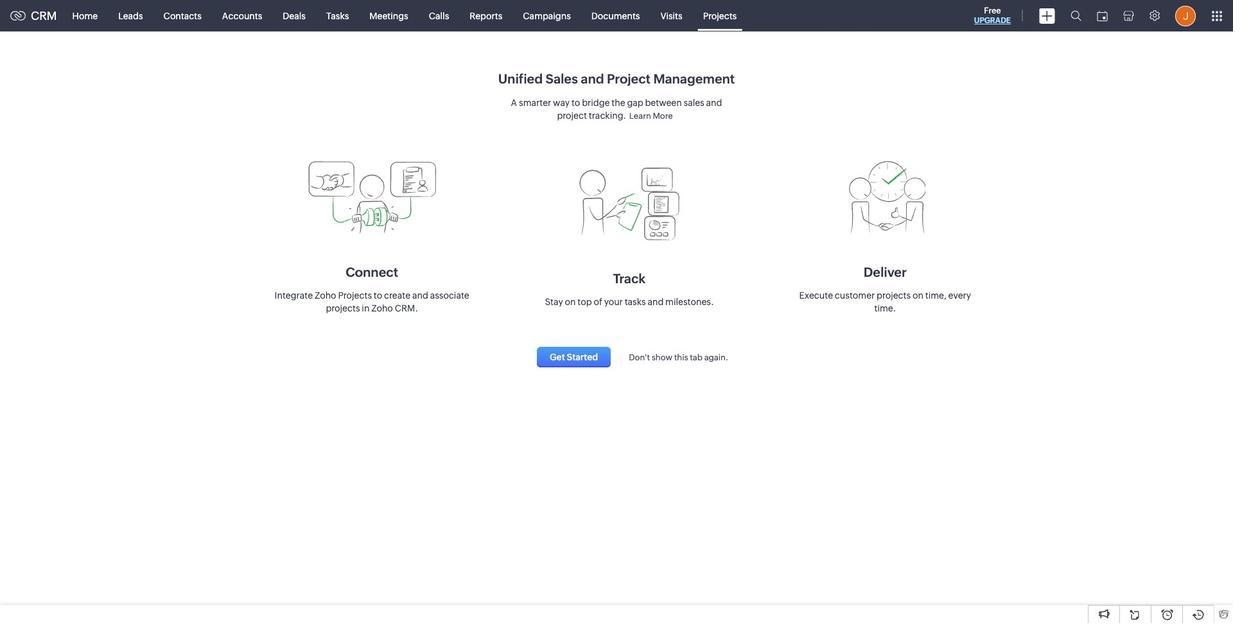 Task type: describe. For each thing, give the bounding box(es) containing it.
stay
[[545, 297, 563, 307]]

1 horizontal spatial projects
[[703, 11, 737, 21]]

documents link
[[581, 0, 650, 31]]

don't show this tab again. link
[[616, 352, 729, 362]]

calendar image
[[1097, 11, 1108, 21]]

integrate
[[275, 290, 313, 300]]

don't
[[629, 352, 650, 362]]

tab
[[690, 352, 703, 362]]

and right tasks
[[648, 297, 664, 307]]

contacts
[[164, 11, 202, 21]]

time.
[[875, 303, 896, 313]]

1 vertical spatial zoho
[[371, 303, 393, 313]]

and inside integrate zoho projects to create and associate projects in zoho crm.
[[412, 290, 428, 300]]

get
[[550, 352, 565, 362]]

track
[[613, 271, 646, 286]]

create menu image
[[1040, 8, 1056, 23]]

and inside a smarter way to bridge the gap between sales and project tracking.
[[706, 98, 722, 108]]

way
[[553, 98, 570, 108]]

more
[[653, 111, 673, 121]]

integrate zoho projects to create and associate projects in zoho crm.
[[275, 290, 469, 313]]

a smarter way to bridge the gap between sales and project tracking.
[[511, 98, 722, 121]]

this
[[674, 352, 688, 362]]

crm link
[[10, 9, 57, 22]]

reports link
[[460, 0, 513, 31]]

started
[[567, 352, 598, 362]]

tracking.
[[589, 111, 626, 121]]

search element
[[1063, 0, 1090, 31]]

calls link
[[419, 0, 460, 31]]

leads
[[118, 11, 143, 21]]

free upgrade
[[975, 6, 1011, 25]]

calls
[[429, 11, 449, 21]]

leads link
[[108, 0, 153, 31]]

the
[[612, 98, 625, 108]]

every
[[949, 290, 971, 300]]

projects inside integrate zoho projects to create and associate projects in zoho crm.
[[338, 290, 372, 300]]

unified
[[498, 71, 543, 86]]

free
[[984, 6, 1001, 15]]

crm.
[[395, 303, 418, 313]]

accounts
[[222, 11, 262, 21]]

show
[[652, 352, 673, 362]]

project
[[607, 71, 651, 86]]

home link
[[62, 0, 108, 31]]

projects link
[[693, 0, 747, 31]]

between
[[645, 98, 682, 108]]

to for unified sales and project management
[[572, 98, 580, 108]]

0 vertical spatial zoho
[[315, 290, 336, 300]]

to for connect
[[374, 290, 382, 300]]

learn
[[630, 111, 651, 121]]

in
[[362, 303, 370, 313]]

documents
[[592, 11, 640, 21]]

tasks
[[326, 11, 349, 21]]

projects inside integrate zoho projects to create and associate projects in zoho crm.
[[326, 303, 360, 313]]

unified sales and project management
[[498, 71, 735, 86]]

execute customer projects on time, every time.
[[800, 290, 971, 313]]

sales
[[684, 98, 705, 108]]



Task type: vqa. For each thing, say whether or not it's contained in the screenshot.
The Page
no



Task type: locate. For each thing, give the bounding box(es) containing it.
smarter
[[519, 98, 551, 108]]

management
[[654, 71, 735, 86]]

deals
[[283, 11, 306, 21]]

1 horizontal spatial on
[[913, 290, 924, 300]]

create menu element
[[1032, 0, 1063, 31]]

tasks link
[[316, 0, 359, 31]]

and up bridge
[[581, 71, 604, 86]]

learn more link
[[626, 108, 676, 124]]

1 horizontal spatial projects
[[877, 290, 911, 300]]

and up crm.
[[412, 290, 428, 300]]

deals link
[[273, 0, 316, 31]]

zoho
[[315, 290, 336, 300], [371, 303, 393, 313]]

projects
[[703, 11, 737, 21], [338, 290, 372, 300]]

learn more
[[630, 111, 673, 121]]

to left create
[[374, 290, 382, 300]]

on inside execute customer projects on time, every time.
[[913, 290, 924, 300]]

projects
[[877, 290, 911, 300], [326, 303, 360, 313]]

projects inside execute customer projects on time, every time.
[[877, 290, 911, 300]]

top
[[578, 297, 592, 307]]

profile image
[[1176, 5, 1196, 26]]

of
[[594, 297, 603, 307]]

stay on top of your tasks and milestones.
[[545, 297, 714, 307]]

don't show this tab again.
[[629, 352, 729, 362]]

to up project
[[572, 98, 580, 108]]

gap
[[627, 98, 644, 108]]

associate
[[430, 290, 469, 300]]

sales
[[546, 71, 578, 86]]

execute
[[800, 290, 833, 300]]

1 horizontal spatial zoho
[[371, 303, 393, 313]]

0 horizontal spatial zoho
[[315, 290, 336, 300]]

tasks
[[625, 297, 646, 307]]

campaigns
[[523, 11, 571, 21]]

0 horizontal spatial to
[[374, 290, 382, 300]]

1 vertical spatial projects
[[338, 290, 372, 300]]

0 horizontal spatial projects
[[326, 303, 360, 313]]

visits
[[661, 11, 683, 21]]

customer
[[835, 290, 875, 300]]

search image
[[1071, 10, 1082, 21]]

1 horizontal spatial to
[[572, 98, 580, 108]]

get started link
[[537, 347, 611, 367]]

projects up "time."
[[877, 290, 911, 300]]

accounts link
[[212, 0, 273, 31]]

reports
[[470, 11, 503, 21]]

upgrade
[[975, 16, 1011, 25]]

contacts link
[[153, 0, 212, 31]]

0 horizontal spatial projects
[[338, 290, 372, 300]]

connect
[[346, 264, 398, 279]]

to
[[572, 98, 580, 108], [374, 290, 382, 300]]

1 vertical spatial projects
[[326, 303, 360, 313]]

project
[[557, 111, 587, 121]]

on left the top
[[565, 297, 576, 307]]

to inside integrate zoho projects to create and associate projects in zoho crm.
[[374, 290, 382, 300]]

projects up in
[[338, 290, 372, 300]]

bridge
[[582, 98, 610, 108]]

home
[[72, 11, 98, 21]]

profile element
[[1168, 0, 1204, 31]]

your
[[604, 297, 623, 307]]

on
[[913, 290, 924, 300], [565, 297, 576, 307]]

0 horizontal spatial on
[[565, 297, 576, 307]]

meetings
[[370, 11, 408, 21]]

deliver
[[864, 264, 907, 279]]

crm
[[31, 9, 57, 22]]

milestones.
[[666, 297, 714, 307]]

projects right visits
[[703, 11, 737, 21]]

a
[[511, 98, 517, 108]]

0 vertical spatial projects
[[703, 11, 737, 21]]

projects left in
[[326, 303, 360, 313]]

meetings link
[[359, 0, 419, 31]]

again.
[[705, 352, 729, 362]]

create
[[384, 290, 411, 300]]

get started
[[550, 352, 598, 362]]

0 vertical spatial projects
[[877, 290, 911, 300]]

1 vertical spatial to
[[374, 290, 382, 300]]

visits link
[[650, 0, 693, 31]]

to inside a smarter way to bridge the gap between sales and project tracking.
[[572, 98, 580, 108]]

and
[[581, 71, 604, 86], [706, 98, 722, 108], [412, 290, 428, 300], [648, 297, 664, 307]]

0 vertical spatial to
[[572, 98, 580, 108]]

and right sales
[[706, 98, 722, 108]]

on left time,
[[913, 290, 924, 300]]

time,
[[926, 290, 947, 300]]

campaigns link
[[513, 0, 581, 31]]

zoho right in
[[371, 303, 393, 313]]

zoho right integrate
[[315, 290, 336, 300]]



